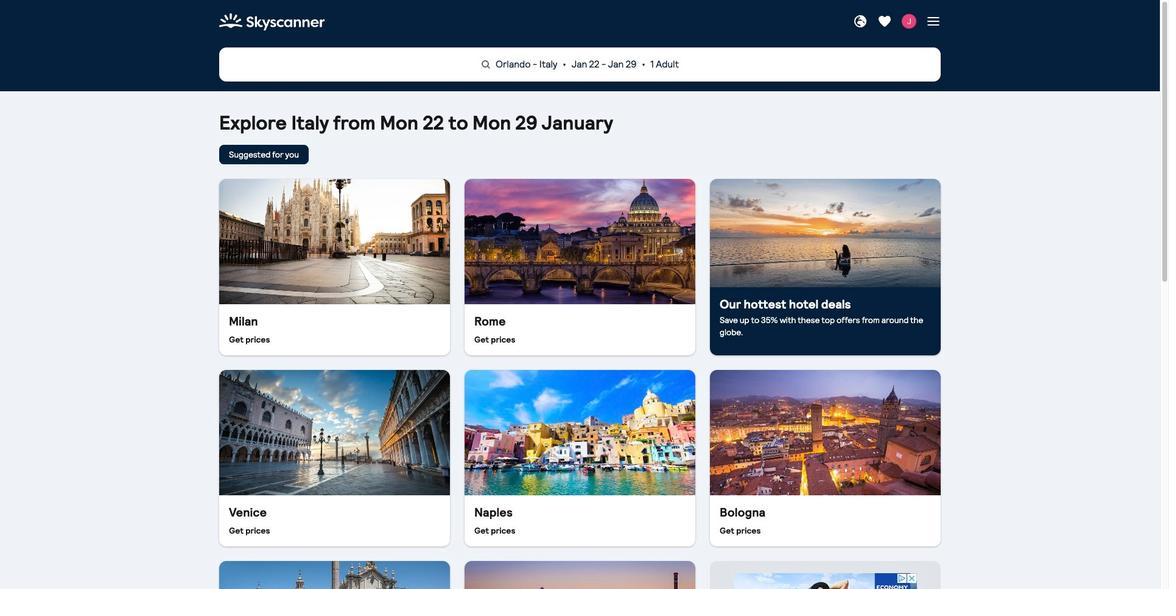 Task type: describe. For each thing, give the bounding box(es) containing it.
get prices for flights to rome, . element
[[465, 304, 695, 355]]

open menu image
[[926, 14, 941, 29]]

advertisement element
[[734, 573, 917, 589]]

saved flights image
[[877, 14, 892, 29]]



Task type: locate. For each thing, give the bounding box(es) containing it.
get prices for flights to naples, . element
[[465, 496, 695, 547]]

get prices for flights to venice, . element
[[219, 496, 450, 547]]

get prices for flights to bologna, . element
[[710, 496, 941, 547]]

get prices for flights to milan, . element
[[219, 304, 450, 355]]

skyscanner home image
[[219, 10, 325, 34]]

regional settings image
[[853, 14, 868, 29]]

Suggested for you button
[[219, 145, 309, 164]]

profile image
[[902, 14, 916, 29]]



Task type: vqa. For each thing, say whether or not it's contained in the screenshot.
the Get prices for flights to Bologna, . element
yes



